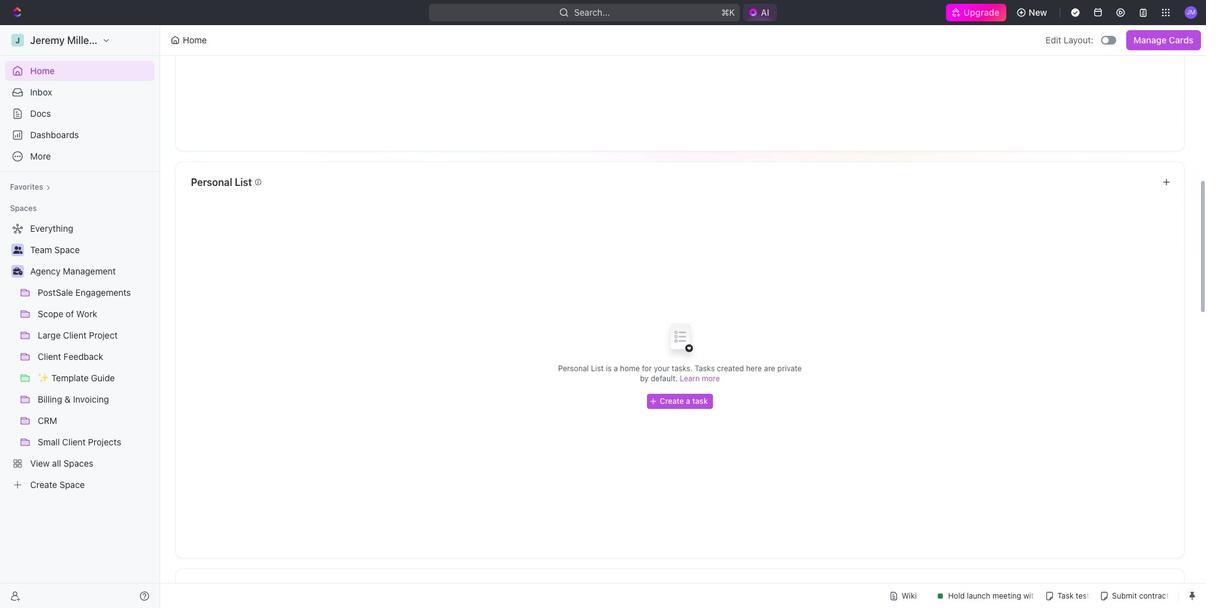 Task type: describe. For each thing, give the bounding box(es) containing it.
for
[[642, 364, 652, 373]]

by
[[640, 374, 649, 383]]

feedback
[[64, 351, 103, 362]]

learn more link
[[680, 374, 720, 383]]

here
[[747, 364, 762, 373]]

create for create a task
[[660, 397, 684, 406]]

edit
[[1046, 35, 1062, 45]]

team space link
[[30, 240, 152, 260]]

miller's
[[67, 35, 101, 46]]

agency management
[[30, 266, 116, 277]]

&
[[65, 394, 71, 405]]

me
[[250, 584, 264, 595]]

a inside button
[[686, 397, 691, 406]]

team
[[30, 245, 52, 255]]

learn
[[680, 374, 700, 383]]

scope
[[38, 309, 63, 319]]

large client project link
[[38, 326, 152, 346]]

home link
[[5, 61, 155, 81]]

sidebar navigation
[[0, 25, 163, 608]]

docs
[[30, 108, 51, 119]]

more button
[[5, 146, 155, 167]]

new button
[[1012, 3, 1055, 23]]

more
[[30, 151, 51, 162]]

⌘k
[[722, 7, 736, 18]]

upgrade link
[[947, 4, 1007, 21]]

postsale
[[38, 287, 73, 298]]

learn more
[[680, 374, 720, 383]]

everything
[[30, 223, 73, 234]]

space for create space
[[60, 480, 85, 490]]

tasks
[[695, 364, 715, 373]]

small
[[38, 437, 60, 448]]

personal list
[[191, 177, 252, 188]]

spaces inside tree
[[64, 458, 93, 469]]

space for team space
[[54, 245, 80, 255]]

template
[[51, 373, 89, 383]]

view all spaces
[[30, 458, 93, 469]]

edit layout:
[[1046, 35, 1094, 45]]

ai button
[[744, 4, 777, 21]]

is
[[606, 364, 612, 373]]

0 horizontal spatial spaces
[[10, 204, 37, 213]]

small client projects link
[[38, 432, 152, 453]]

your
[[654, 364, 670, 373]]

task
[[693, 397, 708, 406]]

a inside personal list is a home for your tasks. tasks created here are private by default.
[[614, 364, 618, 373]]

new
[[1029, 7, 1048, 18]]

small client projects
[[38, 437, 121, 448]]

client feedback link
[[38, 347, 152, 367]]

more
[[702, 374, 720, 383]]

dashboards link
[[5, 125, 155, 145]]

of
[[66, 309, 74, 319]]

j
[[15, 36, 20, 45]]

everything link
[[5, 219, 152, 239]]

invoicing
[[73, 394, 109, 405]]

manage cards
[[1134, 35, 1194, 45]]

create space
[[30, 480, 85, 490]]

1 horizontal spatial home
[[183, 35, 207, 45]]

jm
[[1187, 8, 1196, 16]]

workspace
[[104, 35, 156, 46]]

jeremy miller's workspace, , element
[[11, 34, 24, 47]]

agency management link
[[30, 261, 152, 282]]



Task type: vqa. For each thing, say whether or not it's contained in the screenshot.
created
yes



Task type: locate. For each thing, give the bounding box(es) containing it.
0 vertical spatial list
[[235, 177, 252, 188]]

1 vertical spatial personal
[[559, 364, 589, 373]]

2 vertical spatial client
[[62, 437, 86, 448]]

1 vertical spatial a
[[686, 397, 691, 406]]

billing & invoicing link
[[38, 390, 152, 410]]

postsale engagements
[[38, 287, 131, 298]]

create space link
[[5, 475, 152, 495]]

personal
[[191, 177, 232, 188], [559, 364, 589, 373]]

favorites
[[10, 182, 43, 192]]

personal list is a home for your tasks. tasks created here are private by default.
[[559, 364, 802, 383]]

create down view
[[30, 480, 57, 490]]

home
[[183, 35, 207, 45], [30, 65, 55, 76]]

personal inside personal list is a home for your tasks. tasks created here are private by default.
[[559, 364, 589, 373]]

client down large
[[38, 351, 61, 362]]

space up agency management
[[54, 245, 80, 255]]

create a task button
[[648, 394, 713, 409]]

0 horizontal spatial a
[[614, 364, 618, 373]]

1 horizontal spatial create
[[660, 397, 684, 406]]

1 horizontal spatial a
[[686, 397, 691, 406]]

create inside create a task button
[[660, 397, 684, 406]]

inbox link
[[5, 82, 155, 102]]

team space
[[30, 245, 80, 255]]

crm link
[[38, 411, 152, 431]]

client for large
[[63, 330, 87, 341]]

jeremy
[[30, 35, 65, 46]]

list for personal list is a home for your tasks. tasks created here are private by default.
[[591, 364, 604, 373]]

client feedback
[[38, 351, 103, 362]]

agency
[[30, 266, 61, 277]]

guide
[[91, 373, 115, 383]]

create a task
[[660, 397, 708, 406]]

manage cards button
[[1127, 30, 1202, 50]]

project
[[89, 330, 118, 341]]

0 vertical spatial home
[[183, 35, 207, 45]]

favorites button
[[5, 180, 56, 195]]

1 vertical spatial space
[[60, 480, 85, 490]]

1 horizontal spatial spaces
[[64, 458, 93, 469]]

default.
[[651, 374, 678, 383]]

client for small
[[62, 437, 86, 448]]

space inside team space link
[[54, 245, 80, 255]]

created
[[717, 364, 744, 373]]

0 horizontal spatial create
[[30, 480, 57, 490]]

0 horizontal spatial personal
[[191, 177, 232, 188]]

create down default.
[[660, 397, 684, 406]]

engagements
[[75, 287, 131, 298]]

personal for personal list
[[191, 177, 232, 188]]

business time image
[[13, 268, 22, 275]]

1 vertical spatial create
[[30, 480, 57, 490]]

1 horizontal spatial list
[[591, 364, 604, 373]]

private
[[778, 364, 802, 373]]

list for personal list
[[235, 177, 252, 188]]

are
[[765, 364, 776, 373]]

tree containing everything
[[5, 219, 155, 495]]

jm button
[[1182, 3, 1202, 23]]

0 vertical spatial client
[[63, 330, 87, 341]]

spaces down small client projects
[[64, 458, 93, 469]]

docs link
[[5, 104, 155, 124]]

large client project
[[38, 330, 118, 341]]

cards
[[1170, 35, 1194, 45]]

a right is
[[614, 364, 618, 373]]

space inside create space link
[[60, 480, 85, 490]]

client
[[63, 330, 87, 341], [38, 351, 61, 362], [62, 437, 86, 448]]

all
[[52, 458, 61, 469]]

client up 'view all spaces' link
[[62, 437, 86, 448]]

search...
[[575, 7, 611, 18]]

management
[[63, 266, 116, 277]]

0 horizontal spatial home
[[30, 65, 55, 76]]

space
[[54, 245, 80, 255], [60, 480, 85, 490]]

spaces down the "favorites"
[[10, 204, 37, 213]]

large
[[38, 330, 61, 341]]

tasks.
[[672, 364, 693, 373]]

tree inside sidebar navigation
[[5, 219, 155, 495]]

view
[[30, 458, 50, 469]]

client up client feedback
[[63, 330, 87, 341]]

manage
[[1134, 35, 1167, 45]]

✨ template guide
[[38, 373, 115, 383]]

1 vertical spatial client
[[38, 351, 61, 362]]

home inside 'link'
[[30, 65, 55, 76]]

1 vertical spatial home
[[30, 65, 55, 76]]

create
[[660, 397, 684, 406], [30, 480, 57, 490]]

list inside personal list is a home for your tasks. tasks created here are private by default.
[[591, 364, 604, 373]]

0 vertical spatial create
[[660, 397, 684, 406]]

dashboards
[[30, 129, 79, 140]]

space down 'view all spaces' link
[[60, 480, 85, 490]]

✨ template guide link
[[38, 368, 152, 388]]

0 vertical spatial a
[[614, 364, 618, 373]]

personal for personal list is a home for your tasks. tasks created here are private by default.
[[559, 364, 589, 373]]

1 horizontal spatial personal
[[559, 364, 589, 373]]

0 horizontal spatial list
[[235, 177, 252, 188]]

create inside create space link
[[30, 480, 57, 490]]

list
[[235, 177, 252, 188], [591, 364, 604, 373]]

assigned
[[191, 584, 235, 595]]

work
[[76, 309, 97, 319]]

user group image
[[13, 246, 22, 254]]

0 vertical spatial personal
[[191, 177, 232, 188]]

view all spaces link
[[5, 454, 152, 474]]

spaces
[[10, 204, 37, 213], [64, 458, 93, 469]]

1 vertical spatial list
[[591, 364, 604, 373]]

✨
[[38, 373, 49, 383]]

ai
[[761, 7, 770, 18]]

tree
[[5, 219, 155, 495]]

to
[[238, 584, 247, 595]]

a
[[614, 364, 618, 373], [686, 397, 691, 406]]

0 vertical spatial spaces
[[10, 204, 37, 213]]

billing & invoicing
[[38, 394, 109, 405]]

create for create space
[[30, 480, 57, 490]]

1 vertical spatial spaces
[[64, 458, 93, 469]]

scope of work
[[38, 309, 97, 319]]

postsale engagements link
[[38, 283, 152, 303]]

scope of work link
[[38, 304, 152, 324]]

billing
[[38, 394, 62, 405]]

upgrade
[[964, 7, 1000, 18]]

a left task
[[686, 397, 691, 406]]

0 vertical spatial space
[[54, 245, 80, 255]]

crm
[[38, 415, 57, 426]]

assigned to me
[[191, 584, 264, 595]]

layout:
[[1064, 35, 1094, 45]]



